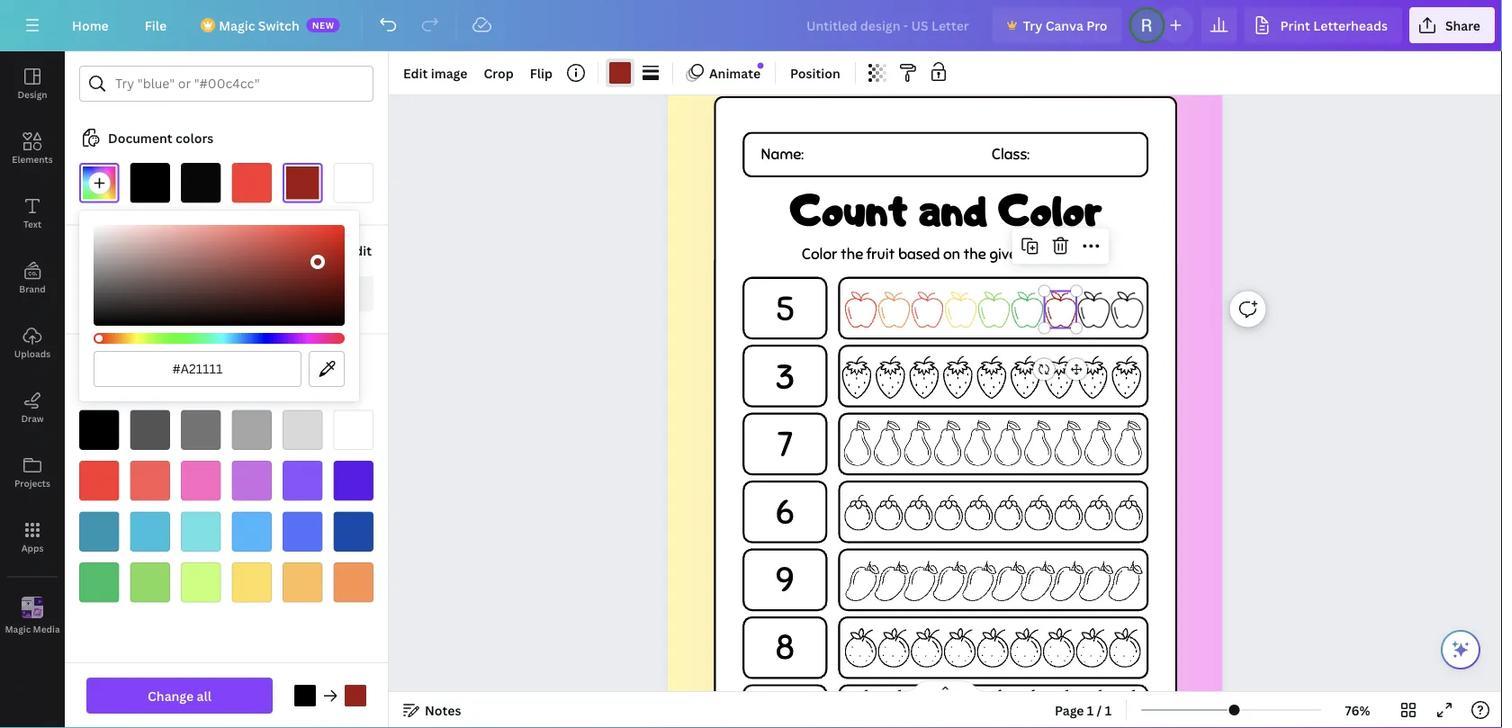 Task type: locate. For each thing, give the bounding box(es) containing it.
magic inside button
[[5, 623, 31, 636]]

colors for document colors
[[175, 129, 214, 146]]

document colors
[[108, 129, 214, 146]]

magic media button
[[0, 584, 65, 649]]

file button
[[130, 7, 181, 43]]

0 horizontal spatial edit
[[347, 242, 372, 259]]

gray #a6a6a6 image
[[232, 410, 272, 450], [232, 410, 272, 450]]

#000000 image
[[130, 163, 170, 203], [130, 163, 170, 203], [294, 685, 316, 707], [294, 685, 316, 707]]

orange #ff914d image
[[334, 563, 374, 603], [334, 563, 374, 603]]

main menu bar
[[0, 0, 1503, 51]]

magenta #cb6ce6 image
[[232, 461, 272, 501]]

2 the from the left
[[964, 245, 987, 264]]

3
[[775, 356, 795, 399]]

0 vertical spatial brand
[[108, 242, 145, 259]]

0 horizontal spatial the
[[841, 245, 864, 264]]

1 horizontal spatial 1
[[1105, 702, 1112, 719]]

black #000000 image
[[79, 410, 119, 450], [79, 410, 119, 450]]

magic inside main menu bar
[[219, 17, 255, 34]]

edit inside edit image dropdown button
[[403, 64, 428, 81]]

add
[[169, 285, 194, 303]]

#070707 image
[[181, 163, 221, 203], [181, 163, 221, 203]]

color
[[998, 182, 1102, 237], [802, 245, 838, 264]]

document
[[108, 129, 172, 146]]

0 vertical spatial color
[[998, 182, 1102, 237]]

numbers
[[1029, 245, 1090, 264]]

canva
[[1046, 17, 1084, 34]]

the left fruit
[[841, 245, 864, 264]]

1 horizontal spatial edit
[[403, 64, 428, 81]]

cobalt blue #004aad image
[[334, 512, 374, 552]]

1 horizontal spatial brand
[[108, 242, 145, 259]]

animate
[[710, 64, 761, 81]]

white #ffffff image
[[334, 410, 374, 450], [334, 410, 374, 450]]

5
[[776, 288, 795, 331]]

bright red #ff3131 image
[[79, 461, 119, 501]]

brand for brand
[[19, 283, 46, 295]]

0 horizontal spatial magic
[[5, 623, 31, 636]]

colors right the brand
[[267, 285, 306, 303]]

color down count
[[802, 245, 838, 264]]

flip button
[[523, 59, 560, 87]]

1 horizontal spatial the
[[964, 245, 987, 264]]

1
[[1088, 702, 1094, 719], [1105, 702, 1112, 719]]

0 vertical spatial edit
[[403, 64, 428, 81]]

show pages image
[[903, 680, 989, 694]]

animate button
[[681, 59, 768, 87]]

change all
[[148, 688, 212, 705]]

edit image button
[[396, 59, 475, 87]]

0 horizontal spatial color
[[802, 245, 838, 264]]

add your brand colors button
[[79, 276, 374, 312]]

notes button
[[396, 696, 469, 725]]

pink #ff66c4 image
[[181, 461, 221, 501], [181, 461, 221, 501]]

dark turquoise #0097b2 image
[[79, 512, 119, 552], [79, 512, 119, 552]]

your
[[197, 285, 225, 303]]

gray #737373 image
[[181, 410, 221, 450], [181, 410, 221, 450]]

colors right solid on the bottom left of the page
[[108, 386, 141, 401]]

kit
[[148, 242, 165, 259]]

green #00bf63 image
[[79, 563, 119, 603]]

#ffffff image
[[334, 163, 374, 203], [334, 163, 374, 203]]

1 vertical spatial color
[[802, 245, 838, 264]]

1 vertical spatial magic
[[5, 623, 31, 636]]

position
[[791, 64, 841, 81]]

grass green #7ed957 image
[[130, 563, 170, 603], [130, 563, 170, 603]]

turquoise blue #5ce1e6 image
[[181, 512, 221, 552], [181, 512, 221, 552]]

color up numbers
[[998, 182, 1102, 237]]

Hex color code text field
[[105, 352, 290, 386]]

1 horizontal spatial magic
[[219, 17, 255, 34]]

0 vertical spatial magic
[[219, 17, 255, 34]]

1 vertical spatial brand
[[19, 283, 46, 295]]

magic media
[[5, 623, 60, 636]]

home
[[72, 17, 109, 34]]

colors right document at the left of page
[[175, 129, 214, 146]]

8
[[776, 627, 795, 669]]

projects
[[14, 477, 50, 489]]

solid
[[79, 386, 106, 401]]

brand button
[[0, 246, 65, 311]]

design button
[[0, 51, 65, 116]]

peach #ffbd59 image
[[283, 563, 323, 603], [283, 563, 323, 603]]

page
[[1055, 702, 1085, 719]]

coral red #ff5757 image
[[130, 461, 170, 501], [130, 461, 170, 501]]

brand inside button
[[19, 283, 46, 295]]

pro
[[1087, 17, 1108, 34]]

image
[[431, 64, 468, 81]]

draw button
[[0, 375, 65, 440]]

the
[[841, 245, 864, 264], [964, 245, 987, 264]]

magic
[[219, 17, 255, 34], [5, 623, 31, 636]]

position button
[[783, 59, 848, 87]]

edit for edit image
[[403, 64, 428, 81]]

colors
[[175, 129, 214, 146], [267, 285, 306, 303], [157, 351, 195, 368], [108, 386, 141, 401]]

aqua blue #0cc0df image
[[130, 512, 170, 552], [130, 512, 170, 552]]

edit
[[403, 64, 428, 81], [347, 242, 372, 259]]

add your brand colors
[[169, 285, 306, 303]]

side panel tab list
[[0, 51, 65, 649]]

add a new color image
[[79, 163, 119, 203]]

home link
[[58, 7, 123, 43]]

magic left the switch
[[219, 17, 255, 34]]

magic left media
[[5, 623, 31, 636]]

brand left the kit
[[108, 242, 145, 259]]

default colors
[[108, 351, 195, 368]]

dark gray #545454 image
[[130, 410, 170, 450], [130, 410, 170, 450]]

0 horizontal spatial 1
[[1088, 702, 1094, 719]]

magic for magic switch
[[219, 17, 255, 34]]

brand
[[108, 242, 145, 259], [19, 283, 46, 295]]

light gray #d9d9d9 image
[[283, 410, 323, 450], [283, 410, 323, 450]]

edit inside edit 'button'
[[347, 242, 372, 259]]

colors right default
[[157, 351, 195, 368]]

on
[[943, 245, 961, 264]]

1 right /
[[1105, 702, 1112, 719]]

solid colors
[[79, 386, 141, 401]]

#a21111 image
[[610, 62, 631, 84], [610, 62, 631, 84], [283, 163, 323, 203], [283, 163, 323, 203], [345, 685, 366, 707]]

brand up uploads button
[[19, 283, 46, 295]]

yellow #ffde59 image
[[232, 563, 272, 603], [232, 563, 272, 603]]

1 left /
[[1088, 702, 1094, 719]]

change all button
[[86, 678, 273, 714]]

try canva pro button
[[993, 7, 1123, 43]]

print
[[1281, 17, 1311, 34]]

the right on at the right of page
[[964, 245, 987, 264]]

try canva pro
[[1024, 17, 1108, 34]]

light blue #38b6ff image
[[232, 512, 272, 552], [232, 512, 272, 552]]

1 vertical spatial edit
[[347, 242, 372, 259]]

purple #8c52ff image
[[283, 461, 323, 501], [283, 461, 323, 501]]

share
[[1446, 17, 1481, 34]]

1 the from the left
[[841, 245, 864, 264]]

0 horizontal spatial brand
[[19, 283, 46, 295]]

#ff3131 image
[[232, 163, 272, 203]]



Task type: vqa. For each thing, say whether or not it's contained in the screenshot.
Weekly within the COLORFUL WEEKLY PLANNER PLANNER BY VENICEDESIGNS
no



Task type: describe. For each thing, give the bounding box(es) containing it.
1 1 from the left
[[1088, 702, 1094, 719]]

page 1 / 1
[[1055, 702, 1112, 719]]

based
[[898, 245, 940, 264]]

76%
[[1346, 702, 1371, 719]]

file
[[145, 17, 167, 34]]

text button
[[0, 181, 65, 246]]

1 horizontal spatial color
[[998, 182, 1102, 237]]

edit for edit
[[347, 242, 372, 259]]

brand for brand kit
[[108, 242, 145, 259]]

colors inside button
[[267, 285, 306, 303]]

try
[[1024, 17, 1043, 34]]

Try "blue" or "#00c4cc" search field
[[115, 67, 362, 101]]

apps
[[21, 542, 44, 554]]

#ff3131 image
[[232, 163, 272, 203]]

fruit
[[867, 245, 895, 264]]

print letterheads
[[1281, 17, 1388, 34]]

elements button
[[0, 116, 65, 181]]

new
[[312, 19, 335, 31]]

flip
[[530, 64, 553, 81]]

canva assistant image
[[1451, 639, 1472, 661]]

new image
[[758, 63, 764, 69]]

letterheads
[[1314, 17, 1388, 34]]

default
[[108, 351, 154, 368]]

Design title text field
[[793, 7, 986, 43]]

colors for solid colors
[[108, 386, 141, 401]]

lime #c1ff72 image
[[181, 563, 221, 603]]

bright red #ff3131 image
[[79, 461, 119, 501]]

uploads button
[[0, 311, 65, 375]]

royal blue #5271ff image
[[283, 512, 323, 552]]

2 1 from the left
[[1105, 702, 1112, 719]]

magenta #cb6ce6 image
[[232, 461, 272, 501]]

media
[[33, 623, 60, 636]]

share button
[[1410, 7, 1496, 43]]

crop
[[484, 64, 514, 81]]

count
[[790, 182, 908, 237]]

7
[[777, 424, 793, 466]]

royal blue #5271ff image
[[283, 512, 323, 552]]

lime #c1ff72 image
[[181, 563, 221, 603]]

text
[[23, 218, 42, 230]]

brand kit
[[108, 242, 165, 259]]

magic for magic media
[[5, 623, 31, 636]]

cobalt blue #004aad image
[[334, 512, 374, 552]]

6
[[776, 491, 795, 534]]

#a21111 image
[[345, 685, 366, 707]]

draw
[[21, 412, 44, 425]]

edit button
[[345, 233, 374, 269]]

apps button
[[0, 505, 65, 570]]

violet #5e17eb image
[[334, 461, 374, 501]]

given
[[990, 245, 1026, 264]]

76% button
[[1329, 696, 1388, 725]]

/
[[1097, 702, 1102, 719]]

edit image
[[403, 64, 468, 81]]

magic switch
[[219, 17, 300, 34]]

name:
[[761, 145, 804, 164]]

crop button
[[477, 59, 521, 87]]

change
[[148, 688, 194, 705]]

green #00bf63 image
[[79, 563, 119, 603]]

9
[[776, 559, 795, 602]]

brand
[[228, 285, 264, 303]]

all
[[197, 688, 212, 705]]

colors for default colors
[[157, 351, 195, 368]]

print letterheads button
[[1245, 7, 1403, 43]]

notes
[[425, 702, 461, 719]]

class:
[[992, 145, 1030, 164]]

and
[[919, 182, 988, 237]]

design
[[18, 88, 47, 100]]

violet #5e17eb image
[[334, 461, 374, 501]]

color the fruit based on the given numbers
[[802, 245, 1090, 264]]

projects button
[[0, 440, 65, 505]]

switch
[[258, 17, 300, 34]]

uploads
[[14, 348, 51, 360]]

elements
[[12, 153, 53, 165]]

count and color
[[790, 182, 1102, 237]]



